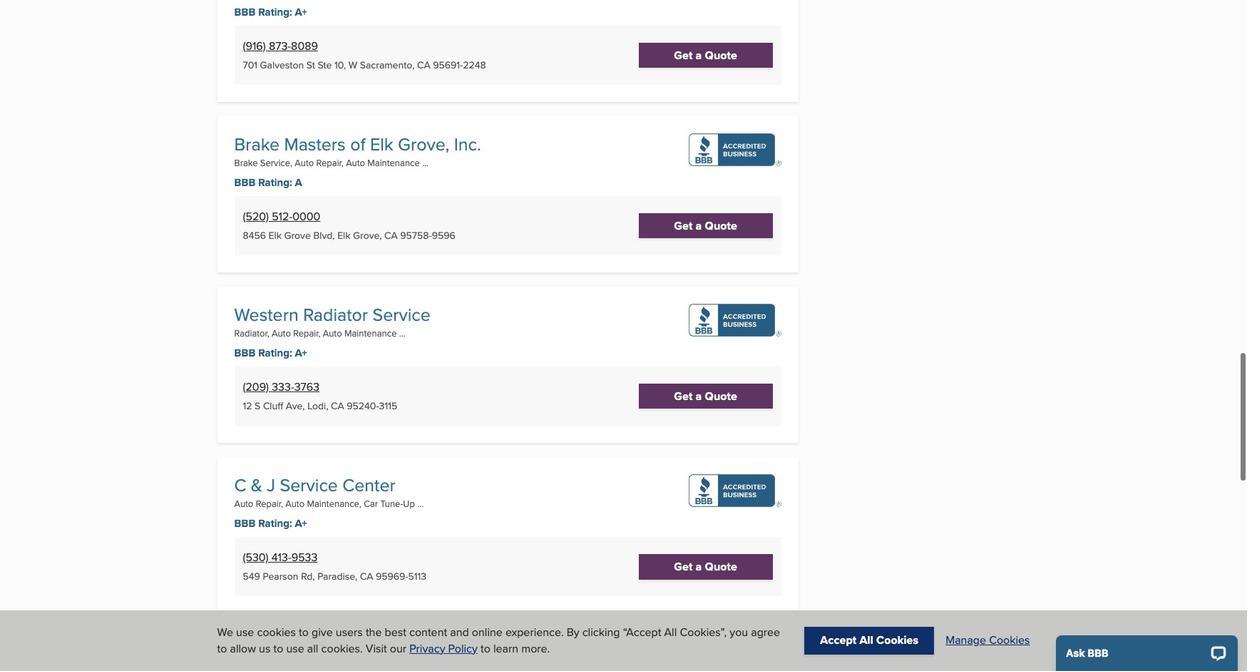 Task type: locate. For each thing, give the bounding box(es) containing it.
service right the radiator
[[373, 302, 431, 327]]

privacy policy link
[[410, 640, 478, 657]]

2 horizontal spatial elk
[[370, 131, 394, 157]]

0 vertical spatial ...
[[422, 156, 429, 169]]

auto up a
[[295, 156, 314, 169]]

2 vertical spatial a+
[[295, 516, 307, 532]]

1 horizontal spatial elk
[[337, 228, 351, 242]]

service inside c & j service center auto repair, auto maintenance, car tune-up ... bbb rating: a+
[[280, 472, 338, 498]]

with
[[377, 207, 393, 220], [378, 218, 395, 231]]

... for center
[[417, 497, 424, 510]]

rating: down radiator,
[[258, 345, 292, 361]]

c & j service center auto repair, auto maintenance, car tune-up ... bbb rating: a+
[[234, 472, 424, 532]]

the left best
[[366, 624, 382, 641]]

1 vertical spatial repair,
[[293, 327, 321, 340]]

get
[[674, 47, 693, 63], [674, 218, 693, 234], [674, 388, 693, 405], [674, 559, 693, 575]]

get a quote link
[[639, 43, 773, 68], [639, 213, 773, 238], [639, 384, 773, 409], [639, 554, 773, 580]]

2 rating: from the top
[[258, 175, 292, 190]]

service,
[[260, 156, 292, 169]]

content
[[409, 624, 447, 641]]

2 get a quote from the top
[[674, 218, 738, 234]]

0 vertical spatial a+
[[295, 4, 307, 20]]

0 vertical spatial the
[[404, 196, 417, 209]]

1 horizontal spatial service
[[373, 302, 431, 327]]

brake masters of elk grove, inc. brake service, auto repair, auto maintenance ... bbb rating: a this rating reflects bbb's opinion about the entire organization's interactions with its customers, including interactions with local locations. view hq business profile
[[234, 131, 481, 261]]

1 vertical spatial service
[[280, 472, 338, 498]]

ca down its on the top left
[[385, 228, 398, 242]]

paradise,
[[318, 569, 358, 584]]

ca right lodi,
[[331, 399, 344, 413]]

bbb rating: a+
[[234, 4, 307, 20]]

bbb's
[[320, 196, 343, 209]]

the
[[404, 196, 417, 209], [366, 624, 382, 641]]

brake
[[234, 131, 280, 157], [234, 156, 258, 169]]

service
[[373, 302, 431, 327], [280, 472, 338, 498]]

rating
[[262, 196, 285, 209]]

policy
[[448, 640, 478, 657]]

"accept
[[623, 624, 662, 641]]

0000
[[293, 208, 321, 225]]

1 vertical spatial a+
[[295, 345, 307, 361]]

all
[[307, 640, 318, 657]]

1 vertical spatial maintenance
[[345, 327, 397, 340]]

ca
[[417, 57, 431, 72], [385, 228, 398, 242], [331, 399, 344, 413], [360, 569, 373, 584]]

learn
[[494, 640, 519, 657]]

rating: up 873-
[[258, 4, 292, 20]]

1 get a quote link from the top
[[639, 43, 773, 68]]

1 horizontal spatial cookies
[[989, 632, 1030, 649]]

0 vertical spatial service
[[373, 302, 431, 327]]

, up profile
[[333, 228, 335, 242]]

brake left "masters"
[[234, 131, 280, 157]]

549
[[243, 569, 260, 584]]

95240-
[[347, 399, 379, 413]]

get a quote for c & j service center
[[674, 559, 738, 575]]

cookies right accept
[[877, 632, 919, 649]]

quote for c & j service center
[[705, 559, 738, 575]]

we use cookies to give users the best content and online experience. by clicking "accept all cookies", you agree to allow us to use all cookies. visit our
[[217, 624, 780, 657]]

cluff
[[263, 399, 283, 413]]

3 get a quote link from the top
[[639, 384, 773, 409]]

accredited business image for c & j service center
[[689, 475, 782, 507]]

maintenance
[[368, 156, 420, 169], [345, 327, 397, 340]]

3 get a quote from the top
[[674, 388, 738, 405]]

elk inside brake masters of elk grove, inc. brake service, auto repair, auto maintenance ... bbb rating: a this rating reflects bbb's opinion about the entire organization's interactions with its customers, including interactions with local locations. view hq business profile
[[370, 131, 394, 157]]

interactions
[[327, 207, 374, 220], [329, 218, 376, 231]]

and
[[450, 624, 469, 641]]

repair, left of
[[316, 156, 344, 169]]

users
[[336, 624, 363, 641]]

3 a from the top
[[696, 388, 702, 405]]

2 get a quote link from the top
[[639, 213, 773, 238]]

1 vertical spatial the
[[366, 624, 382, 641]]

(916) 873-8089 701 galveston st ste 10 , w sacramento, ca 95691-2248
[[243, 37, 486, 72]]

, inside the (530) 413-9533 549 pearson rd , paradise, ca 95969-5113
[[313, 569, 315, 584]]

, left lodi,
[[303, 399, 305, 413]]

0 vertical spatial maintenance
[[368, 156, 420, 169]]

bbb
[[234, 4, 256, 20], [234, 175, 256, 190], [234, 345, 256, 361], [234, 516, 256, 532]]

rating: up (530) 413-9533 "link"
[[258, 516, 292, 532]]

grove, left inc.
[[398, 131, 450, 157]]

accept
[[821, 632, 857, 649]]

elk up view hq business profile link
[[337, 228, 351, 242]]

masters
[[284, 131, 346, 157]]

2 get from the top
[[674, 218, 693, 234]]

1 cookies from the left
[[877, 632, 919, 649]]

use right we
[[236, 624, 254, 641]]

western radiator service radiator, auto repair, auto maintenance ... bbb rating: a+
[[234, 302, 431, 361]]

1 horizontal spatial all
[[860, 632, 874, 649]]

maintenance inside western radiator service radiator, auto repair, auto maintenance ... bbb rating: a+
[[345, 327, 397, 340]]

quote
[[705, 47, 738, 63], [705, 218, 738, 234], [705, 388, 738, 405], [705, 559, 738, 575]]

elk right of
[[370, 131, 394, 157]]

a+ up 8089
[[295, 4, 307, 20]]

... right the radiator
[[399, 327, 406, 340]]

, left w
[[344, 57, 346, 72]]

center
[[343, 472, 396, 498]]

ca inside (520) 512-0000 8456 elk grove blvd , elk grove, ca 95758-9596
[[385, 228, 398, 242]]

1 vertical spatial ...
[[399, 327, 406, 340]]

, inside (520) 512-0000 8456 elk grove blvd , elk grove, ca 95758-9596
[[333, 228, 335, 242]]

873-
[[269, 37, 291, 54]]

ca inside the (209) 333-3763 12 s cluff ave , lodi, ca 95240-3115
[[331, 399, 344, 413]]

4 get a quote from the top
[[674, 559, 738, 575]]

2 vertical spatial ...
[[417, 497, 424, 510]]

2 vertical spatial accredited business image
[[689, 475, 782, 507]]

2 brake from the top
[[234, 156, 258, 169]]

sacramento,
[[360, 57, 415, 72]]

3 bbb from the top
[[234, 345, 256, 361]]

manage cookies
[[946, 632, 1030, 649]]

333-
[[272, 379, 294, 395]]

0 vertical spatial grove,
[[398, 131, 450, 157]]

2 quote from the top
[[705, 218, 738, 234]]

0 horizontal spatial all
[[665, 624, 677, 641]]

western radiator service link
[[234, 302, 431, 327]]

grove, up view hq business profile link
[[353, 228, 382, 242]]

1 horizontal spatial grove,
[[398, 131, 450, 157]]

ca inside (916) 873-8089 701 galveston st ste 10 , w sacramento, ca 95691-2248
[[417, 57, 431, 72]]

0 horizontal spatial the
[[366, 624, 382, 641]]

2 cookies from the left
[[989, 632, 1030, 649]]

business
[[282, 248, 318, 261]]

3 accredited business image from the top
[[689, 475, 782, 507]]

1 vertical spatial grove,
[[353, 228, 382, 242]]

sierra
[[234, 643, 280, 669]]

bbb up (530)
[[234, 516, 256, 532]]

0 vertical spatial accredited business image
[[689, 133, 782, 166]]

online
[[472, 624, 503, 641]]

inc.
[[454, 131, 481, 157]]

including
[[290, 218, 326, 231]]

a+ up 3763
[[295, 345, 307, 361]]

a
[[696, 47, 702, 63], [696, 218, 702, 234], [696, 388, 702, 405], [696, 559, 702, 575]]

2 accredited business image from the top
[[689, 304, 782, 337]]

accredited business image for western radiator service
[[689, 304, 782, 337]]

4 quote from the top
[[705, 559, 738, 575]]

1 horizontal spatial the
[[404, 196, 417, 209]]

repair,
[[316, 156, 344, 169], [293, 327, 321, 340], [256, 497, 283, 510]]

all right accept
[[860, 632, 874, 649]]

accept all cookies button
[[805, 627, 935, 655]]

0 vertical spatial repair,
[[316, 156, 344, 169]]

4 bbb from the top
[[234, 516, 256, 532]]

cookies
[[877, 632, 919, 649], [989, 632, 1030, 649]]

grove, inside brake masters of elk grove, inc. brake service, auto repair, auto maintenance ... bbb rating: a this rating reflects bbb's opinion about the entire organization's interactions with its customers, including interactions with local locations. view hq business profile
[[398, 131, 450, 157]]

bbb down radiator,
[[234, 345, 256, 361]]

the right about
[[404, 196, 417, 209]]

repair, right c
[[256, 497, 283, 510]]

(916) 873-8089 link
[[243, 37, 318, 54]]

get a quote
[[674, 47, 738, 63], [674, 218, 738, 234], [674, 388, 738, 405], [674, 559, 738, 575]]

... right up
[[417, 497, 424, 510]]

to left learn
[[481, 640, 491, 657]]

...
[[422, 156, 429, 169], [399, 327, 406, 340], [417, 497, 424, 510]]

bbb inside brake masters of elk grove, inc. brake service, auto repair, auto maintenance ... bbb rating: a this rating reflects bbb's opinion about the entire organization's interactions with its customers, including interactions with local locations. view hq business profile
[[234, 175, 256, 190]]

privacy
[[410, 640, 445, 657]]

1 accredited business image from the top
[[689, 133, 782, 166]]

2 a+ from the top
[[295, 345, 307, 361]]

profile
[[320, 248, 346, 261]]

512-
[[272, 208, 293, 225]]

... inside brake masters of elk grove, inc. brake service, auto repair, auto maintenance ... bbb rating: a this rating reflects bbb's opinion about the entire organization's interactions with its customers, including interactions with local locations. view hq business profile
[[422, 156, 429, 169]]

brake left service,
[[234, 156, 258, 169]]

0 horizontal spatial use
[[236, 624, 254, 641]]

cookies right manage
[[989, 632, 1030, 649]]

1 vertical spatial accredited business image
[[689, 304, 782, 337]]

2 a from the top
[[696, 218, 702, 234]]

accredited business image
[[689, 133, 782, 166], [689, 304, 782, 337], [689, 475, 782, 507]]

elk up hq
[[269, 228, 282, 242]]

brake masters of elk grove, inc. link
[[234, 131, 481, 157]]

1 a+ from the top
[[295, 4, 307, 20]]

auto up the (209) 333-3763 12 s cluff ave , lodi, ca 95240-3115 at the bottom
[[323, 327, 342, 340]]

sierra automotive
[[234, 643, 374, 669]]

ca inside the (530) 413-9533 549 pearson rd , paradise, ca 95969-5113
[[360, 569, 373, 584]]

rating: up "rating"
[[258, 175, 292, 190]]

all
[[665, 624, 677, 641], [860, 632, 874, 649]]

4 rating: from the top
[[258, 516, 292, 532]]

all inside "we use cookies to give users the best content and online experience. by clicking "accept all cookies", you agree to allow us to use all cookies. visit our"
[[665, 624, 677, 641]]

a+
[[295, 4, 307, 20], [295, 345, 307, 361], [295, 516, 307, 532]]

... inside c & j service center auto repair, auto maintenance, car tune-up ... bbb rating: a+
[[417, 497, 424, 510]]

(530) 413-9533 549 pearson rd , paradise, ca 95969-5113
[[243, 549, 427, 584]]

bbb up the this
[[234, 175, 256, 190]]

a+ up 9533 at the bottom left of the page
[[295, 516, 307, 532]]

rating:
[[258, 4, 292, 20], [258, 175, 292, 190], [258, 345, 292, 361], [258, 516, 292, 532]]

all right "accept
[[665, 624, 677, 641]]

, inside (916) 873-8089 701 galveston st ste 10 , w sacramento, ca 95691-2248
[[344, 57, 346, 72]]

,
[[344, 57, 346, 72], [333, 228, 335, 242], [303, 399, 305, 413], [313, 569, 315, 584]]

3 get from the top
[[674, 388, 693, 405]]

4 a from the top
[[696, 559, 702, 575]]

a for western radiator service
[[696, 388, 702, 405]]

to left allow
[[217, 640, 227, 657]]

ca left 95691-
[[417, 57, 431, 72]]

3 a+ from the top
[[295, 516, 307, 532]]

0 horizontal spatial cookies
[[877, 632, 919, 649]]

repair, up 3763
[[293, 327, 321, 340]]

service right j
[[280, 472, 338, 498]]

3 rating: from the top
[[258, 345, 292, 361]]

2 bbb from the top
[[234, 175, 256, 190]]

our
[[390, 640, 407, 657]]

3 quote from the top
[[705, 388, 738, 405]]

st
[[307, 57, 315, 72]]

0 horizontal spatial service
[[280, 472, 338, 498]]

... left inc.
[[422, 156, 429, 169]]

(209) 333-3763 12 s cluff ave , lodi, ca 95240-3115
[[243, 379, 397, 413]]

use left all
[[286, 640, 304, 657]]

0 horizontal spatial grove,
[[353, 228, 382, 242]]

reflects
[[288, 196, 317, 209]]

ca left 95969-
[[360, 569, 373, 584]]

bbb up (916)
[[234, 4, 256, 20]]

pearson
[[263, 569, 299, 584]]

local
[[397, 218, 416, 231]]

, down 9533 at the bottom left of the page
[[313, 569, 315, 584]]

s
[[255, 399, 261, 413]]

up
[[403, 497, 415, 510]]

4 get from the top
[[674, 559, 693, 575]]

2 vertical spatial repair,
[[256, 497, 283, 510]]

4 get a quote link from the top
[[639, 554, 773, 580]]



Task type: describe. For each thing, give the bounding box(es) containing it.
customers,
[[243, 218, 287, 231]]

by
[[567, 624, 580, 641]]

agree
[[751, 624, 780, 641]]

of
[[350, 131, 366, 157]]

ste
[[318, 57, 332, 72]]

cookies.
[[321, 640, 363, 657]]

view
[[243, 248, 263, 261]]

... for grove,
[[422, 156, 429, 169]]

5113
[[408, 569, 427, 584]]

blvd
[[313, 228, 333, 242]]

rating: inside western radiator service radiator, auto repair, auto maintenance ... bbb rating: a+
[[258, 345, 292, 361]]

interactions down opinion
[[329, 218, 376, 231]]

rd
[[301, 569, 313, 584]]

get a quote for brake masters of elk grove, inc.
[[674, 218, 738, 234]]

(530)
[[243, 549, 269, 566]]

service inside western radiator service radiator, auto repair, auto maintenance ... bbb rating: a+
[[373, 302, 431, 327]]

accredited business image for brake masters of elk grove, inc.
[[689, 133, 782, 166]]

1 brake from the top
[[234, 131, 280, 157]]

j
[[267, 472, 275, 498]]

we
[[217, 624, 233, 641]]

quote for western radiator service
[[705, 388, 738, 405]]

get for c & j service center
[[674, 559, 693, 575]]

galveston
[[260, 57, 304, 72]]

a+ inside western radiator service radiator, auto repair, auto maintenance ... bbb rating: a+
[[295, 345, 307, 361]]

, inside the (209) 333-3763 12 s cluff ave , lodi, ca 95240-3115
[[303, 399, 305, 413]]

tune-
[[381, 497, 403, 510]]

grove, inside (520) 512-0000 8456 elk grove blvd , elk grove, ca 95758-9596
[[353, 228, 382, 242]]

get for western radiator service
[[674, 388, 693, 405]]

get for brake masters of elk grove, inc.
[[674, 218, 693, 234]]

3763
[[294, 379, 320, 395]]

interactions up blvd on the top left
[[327, 207, 374, 220]]

auto right j
[[286, 497, 305, 510]]

best
[[385, 624, 407, 641]]

rating: inside brake masters of elk grove, inc. brake service, auto repair, auto maintenance ... bbb rating: a this rating reflects bbb's opinion about the entire organization's interactions with its customers, including interactions with local locations. view hq business profile
[[258, 175, 292, 190]]

(520)
[[243, 208, 269, 225]]

8089
[[291, 37, 318, 54]]

all inside button
[[860, 632, 874, 649]]

bbb inside c & j service center auto repair, auto maintenance, car tune-up ... bbb rating: a+
[[234, 516, 256, 532]]

visit
[[366, 640, 387, 657]]

auto right radiator,
[[272, 327, 291, 340]]

cookies inside button
[[877, 632, 919, 649]]

cookies",
[[680, 624, 727, 641]]

9596
[[432, 228, 456, 242]]

... inside western radiator service radiator, auto repair, auto maintenance ... bbb rating: a+
[[399, 327, 406, 340]]

a for brake masters of elk grove, inc.
[[696, 218, 702, 234]]

the inside brake masters of elk grove, inc. brake service, auto repair, auto maintenance ... bbb rating: a this rating reflects bbb's opinion about the entire organization's interactions with its customers, including interactions with local locations. view hq business profile
[[404, 196, 417, 209]]

bbb inside western radiator service radiator, auto repair, auto maintenance ... bbb rating: a+
[[234, 345, 256, 361]]

a+ inside c & j service center auto repair, auto maintenance, car tune-up ... bbb rating: a+
[[295, 516, 307, 532]]

grove
[[284, 228, 311, 242]]

more.
[[522, 640, 550, 657]]

repair, inside western radiator service radiator, auto repair, auto maintenance ... bbb rating: a+
[[293, 327, 321, 340]]

car
[[364, 497, 378, 510]]

experience.
[[506, 624, 564, 641]]

0 horizontal spatial elk
[[269, 228, 282, 242]]

about
[[378, 196, 402, 209]]

privacy policy to learn more.
[[410, 640, 550, 657]]

organization's
[[269, 207, 325, 220]]

ave
[[286, 399, 303, 413]]

(916)
[[243, 37, 266, 54]]

cookies
[[257, 624, 296, 641]]

(530) 413-9533 link
[[243, 549, 318, 566]]

automotive
[[285, 643, 374, 669]]

hq
[[265, 248, 279, 261]]

1 bbb from the top
[[234, 4, 256, 20]]

1 get a quote from the top
[[674, 47, 738, 63]]

(520) 512-0000 link
[[243, 208, 321, 225]]

701
[[243, 57, 258, 72]]

10
[[335, 57, 344, 72]]

opinion
[[346, 196, 376, 209]]

1 a from the top
[[696, 47, 702, 63]]

1 get from the top
[[674, 47, 693, 63]]

8456
[[243, 228, 266, 242]]

view hq business profile link
[[243, 248, 440, 261]]

to right us on the bottom left of page
[[274, 640, 283, 657]]

(520) 512-0000 8456 elk grove blvd , elk grove, ca 95758-9596
[[243, 208, 456, 242]]

give
[[312, 624, 333, 641]]

&
[[251, 472, 262, 498]]

allow
[[230, 640, 256, 657]]

cookies inside button
[[989, 632, 1030, 649]]

get a quote for western radiator service
[[674, 388, 738, 405]]

the inside "we use cookies to give users the best content and online experience. by clicking "accept all cookies", you agree to allow us to use all cookies. visit our"
[[366, 624, 382, 641]]

(209)
[[243, 379, 269, 395]]

quote for brake masters of elk grove, inc.
[[705, 218, 738, 234]]

9533
[[292, 549, 318, 566]]

(209) 333-3763 link
[[243, 379, 320, 395]]

radiator
[[303, 302, 368, 327]]

its
[[396, 207, 405, 220]]

rating: inside c & j service center auto repair, auto maintenance, car tune-up ... bbb rating: a+
[[258, 516, 292, 532]]

western
[[234, 302, 299, 327]]

lodi,
[[308, 399, 328, 413]]

a for c & j service center
[[696, 559, 702, 575]]

maintenance inside brake masters of elk grove, inc. brake service, auto repair, auto maintenance ... bbb rating: a this rating reflects bbb's opinion about the entire organization's interactions with its customers, including interactions with local locations. view hq business profile
[[368, 156, 420, 169]]

get a quote link for c & j service center
[[639, 554, 773, 580]]

to left give
[[299, 624, 309, 641]]

2248
[[463, 57, 486, 72]]

1 quote from the top
[[705, 47, 738, 63]]

95758-
[[400, 228, 432, 242]]

locations.
[[243, 230, 281, 242]]

manage
[[946, 632, 987, 649]]

1 rating: from the top
[[258, 4, 292, 20]]

c & j service center link
[[234, 472, 396, 498]]

this
[[243, 196, 260, 209]]

95691-
[[433, 57, 463, 72]]

1 horizontal spatial use
[[286, 640, 304, 657]]

repair, inside brake masters of elk grove, inc. brake service, auto repair, auto maintenance ... bbb rating: a this rating reflects bbb's opinion about the entire organization's interactions with its customers, including interactions with local locations. view hq business profile
[[316, 156, 344, 169]]

c
[[234, 472, 246, 498]]

get a quote link for western radiator service
[[639, 384, 773, 409]]

12
[[243, 399, 252, 413]]

a
[[295, 175, 302, 190]]

us
[[259, 640, 271, 657]]

auto up opinion
[[346, 156, 365, 169]]

auto left j
[[234, 497, 253, 510]]

entire
[[243, 207, 266, 220]]

accept all cookies
[[821, 632, 919, 649]]

manage cookies button
[[946, 632, 1030, 649]]

repair, inside c & j service center auto repair, auto maintenance, car tune-up ... bbb rating: a+
[[256, 497, 283, 510]]

get a quote link for brake masters of elk grove, inc.
[[639, 213, 773, 238]]



Task type: vqa. For each thing, say whether or not it's contained in the screenshot.
Auburn, within (530) 823-7746 890 Grass Valley Hwy , Auburn, CA 95603-3811
no



